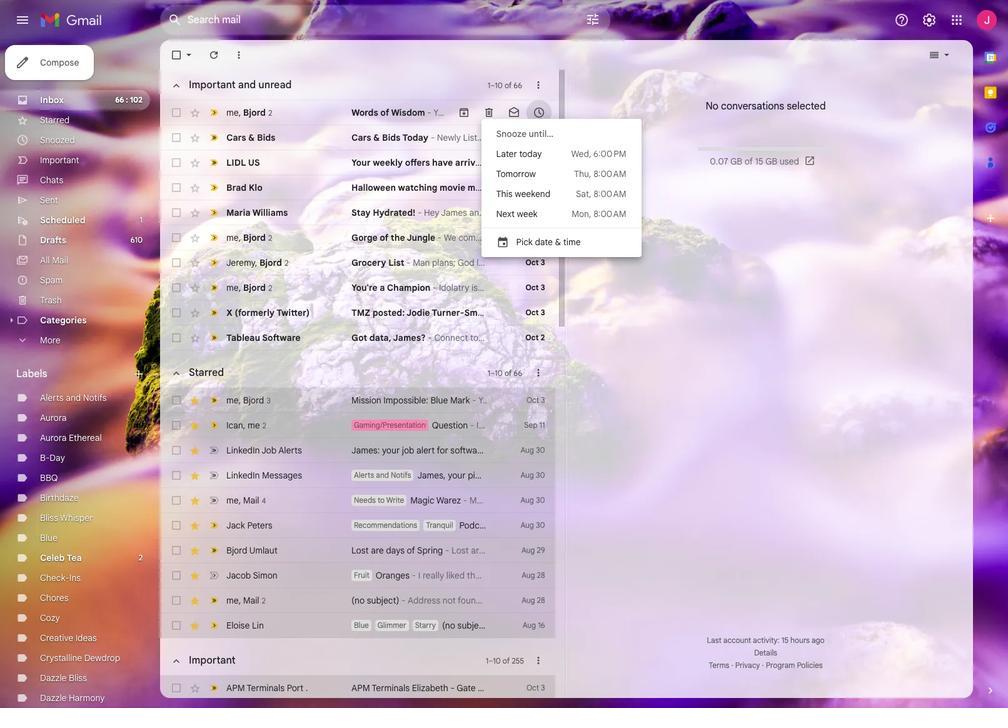 Task type: describe. For each thing, give the bounding box(es) containing it.
notifs for alerts and notifs
[[83, 392, 107, 404]]

of left inbox section options icon
[[505, 80, 512, 90]]

all mail link
[[40, 255, 68, 266]]

linkedin for linkedin job alerts
[[227, 445, 260, 456]]

255
[[512, 656, 524, 665]]

0 vertical spatial bliss
[[40, 512, 58, 524]]

sat,
[[576, 188, 592, 200]]

bjord for grocery
[[260, 257, 282, 268]]

tranquil
[[426, 521, 453, 530]]

brad klo
[[227, 182, 263, 193]]

bjord for gorge
[[243, 232, 266, 243]]

the
[[391, 232, 405, 243]]

.
[[306, 683, 308, 694]]

of inside important tab panel
[[503, 656, 510, 665]]

1 horizontal spatial blue
[[354, 621, 369, 630]]

month!
[[468, 182, 498, 193]]

refresh image
[[208, 49, 220, 61]]

more image
[[233, 49, 245, 61]]

0 horizontal spatial your
[[382, 445, 400, 456]]

aug for row containing jack peters
[[521, 521, 534, 530]]

james: your job alert for software engineer in east asia has been created
[[352, 445, 642, 456]]

important and unread tab panel
[[160, 70, 653, 350]]

row containing bjord umlaut
[[160, 538, 555, 563]]

drafts
[[40, 235, 66, 246]]

- right jungle
[[438, 232, 442, 243]]

& for cars & bids today -
[[374, 132, 380, 143]]

jacob
[[227, 570, 251, 581]]

compose
[[40, 57, 79, 68]]

1 vertical spatial alerts
[[279, 445, 302, 456]]

address
[[629, 470, 661, 481]]

, down the me , bjord 3
[[243, 420, 245, 431]]

2 inside jeremy , bjord 2
[[285, 258, 289, 267]]

inbox section options image for important
[[533, 655, 545, 667]]

conversations
[[721, 100, 785, 113]]

, for grocery
[[255, 257, 257, 268]]

dazzle for dazzle bliss
[[40, 673, 67, 684]]

details
[[755, 648, 778, 658]]

been
[[589, 445, 609, 456]]

please
[[525, 470, 551, 481]]

bjord umlaut
[[227, 545, 278, 556]]

1 row from the top
[[160, 100, 555, 125]]

mail for -
[[243, 595, 259, 606]]

bjord for you're
[[243, 282, 266, 293]]

3 for row containing jeremy
[[541, 258, 545, 267]]

aug for 19th row from the top of the page
[[522, 596, 535, 605]]

more
[[40, 335, 60, 346]]

weekend
[[515, 188, 551, 200]]

gorge of the jungle -
[[352, 232, 444, 243]]

mail for magic warez
[[243, 495, 259, 506]]

30 for james, your pin is 782820. please confirm your email address
[[536, 471, 545, 480]]

1 for important
[[486, 656, 489, 665]]

data,
[[370, 332, 392, 344]]

oct for stay hydrated! -
[[526, 208, 539, 217]]

6 row from the top
[[160, 225, 555, 250]]

& inside the snooze menu menu
[[555, 237, 561, 248]]

& for cars & bids
[[248, 132, 255, 143]]

- right warez
[[463, 495, 468, 506]]

hours
[[791, 636, 810, 645]]

important inside button
[[189, 655, 236, 667]]

tmz
[[352, 307, 370, 318]]

oct for mission impossible: blue mark -
[[527, 395, 539, 405]]

important button
[[164, 649, 241, 674]]

1 – 10 of 66 for starred
[[488, 368, 522, 378]]

(no for (no subject) -
[[352, 595, 365, 606]]

me for mission impossible: blue mark
[[227, 395, 239, 406]]

trash
[[40, 295, 62, 306]]

row containing eloise lin
[[160, 613, 555, 638]]

10/9
[[528, 683, 545, 694]]

starred button
[[164, 361, 229, 386]]

starry
[[415, 621, 436, 630]]

aurora for aurora ethereal
[[40, 432, 67, 444]]

row containing linkedin messages
[[160, 463, 661, 488]]

oct up oct 2
[[526, 308, 539, 317]]

starred tab panel
[[160, 350, 661, 638]]

cozy link
[[40, 613, 60, 624]]

row containing tableau software
[[160, 325, 555, 350]]

jungle
[[407, 232, 436, 243]]

wisdom
[[391, 107, 425, 118]]

, for (no
[[239, 595, 241, 606]]

until…
[[529, 128, 554, 140]]

row containing lidl us
[[160, 150, 555, 175]]

apm for apm terminals port .
[[227, 683, 245, 694]]

notifs for alerts and notifs james, your pin is 782820. please confirm your email address
[[391, 471, 411, 480]]

8:00 am for mon, 8:00 am
[[594, 208, 627, 220]]

cars for cars & bids today -
[[352, 132, 371, 143]]

10 for important
[[493, 656, 501, 665]]

oct 3 up divorce
[[526, 283, 545, 292]]

and for important and unread
[[238, 79, 256, 91]]

oct 3 inside starred tab panel
[[527, 395, 545, 405]]

peters
[[247, 520, 273, 531]]

aug 30 for james, your pin is 782820. please confirm your email address
[[521, 471, 545, 480]]

whisper
[[60, 512, 93, 524]]

oct 3 up oct 2
[[526, 308, 545, 317]]

me , bjord 2 for words
[[227, 107, 272, 118]]

row containing maria williams
[[160, 200, 555, 225]]

0.07
[[710, 156, 729, 167]]

1 for starred
[[488, 368, 491, 378]]

creative ideas
[[40, 633, 97, 644]]

starred inside button
[[189, 367, 224, 379]]

aurora ethereal link
[[40, 432, 102, 444]]

impossible:
[[384, 395, 429, 406]]

check-
[[40, 573, 69, 584]]

aurora for aurora link
[[40, 412, 67, 424]]

30 for podcasts
[[536, 521, 545, 530]]

me for gorge of the jungle
[[227, 232, 239, 243]]

this weekend
[[497, 188, 551, 200]]

cars for cars & bids
[[227, 132, 246, 143]]

celeb tea
[[40, 553, 82, 564]]

more button
[[0, 330, 150, 350]]

today
[[520, 148, 542, 160]]

posted:
[[373, 307, 405, 318]]

me up jack
[[227, 495, 239, 506]]

harmony
[[69, 693, 105, 704]]

of down tmz posted: jodie turner-smith files for divorce from joshua jackson link
[[505, 368, 512, 378]]

- right list
[[407, 257, 411, 268]]

10 for starred
[[495, 368, 503, 378]]

bjord for mission
[[243, 395, 264, 406]]

aug for row containing linkedin messages
[[521, 471, 534, 480]]

me right "ican"
[[248, 420, 260, 431]]

1 · from the left
[[732, 661, 734, 670]]

- right champion
[[433, 282, 437, 293]]

row containing brad klo
[[160, 175, 555, 200]]

pin
[[468, 470, 480, 481]]

question
[[432, 420, 468, 431]]

1 gb from the left
[[731, 156, 743, 167]]

2 · from the left
[[762, 661, 764, 670]]

asia
[[553, 445, 570, 456]]

3 for 11th row from the top
[[541, 395, 545, 405]]

your
[[352, 157, 371, 168]]

11 row from the top
[[160, 388, 555, 413]]

bjord for words
[[243, 107, 266, 118]]

– for important
[[489, 656, 493, 665]]

important for important link
[[40, 155, 79, 166]]

66 for important and unread
[[514, 80, 522, 90]]

lost
[[352, 545, 369, 556]]

(formerly
[[235, 307, 275, 318]]

oct for gorge of the jungle -
[[526, 233, 539, 242]]

mission impossible: blue mark -
[[352, 395, 479, 406]]

oct 3 inside important tab panel
[[527, 683, 545, 693]]

3 for row containing brad klo
[[541, 183, 545, 192]]

ican , me 2
[[227, 420, 266, 431]]

east
[[534, 445, 551, 456]]

bjord down jack
[[227, 545, 247, 556]]

- down "oranges"
[[402, 595, 406, 606]]

mark
[[450, 395, 470, 406]]

subject) for (no subject)
[[458, 620, 490, 631]]

oct inside important tab panel
[[527, 683, 539, 693]]

bbq
[[40, 472, 58, 484]]

oct down tomorrow
[[526, 183, 539, 192]]

3 for row containing maria williams
[[541, 208, 545, 217]]

spam link
[[40, 275, 63, 286]]

williams
[[253, 207, 288, 218]]

subject) for (no subject) -
[[367, 595, 399, 606]]

needs
[[354, 496, 376, 505]]

mon, 8:00 am
[[572, 208, 627, 220]]

toggle split pane mode image
[[929, 49, 941, 61]]

james?
[[393, 332, 426, 344]]

row containing ican
[[160, 413, 555, 438]]

important tab panel
[[160, 638, 635, 708]]

oct 3 down weekend
[[526, 208, 545, 217]]

- right the spring
[[445, 545, 450, 556]]

66 : 102
[[115, 95, 143, 104]]

simon
[[253, 570, 278, 581]]

row containing jack peters
[[160, 513, 555, 538]]

sent link
[[40, 195, 58, 206]]

alerts and notifs
[[40, 392, 107, 404]]

6:59 am
[[517, 158, 545, 167]]

- right elizabeth
[[451, 683, 455, 694]]

19 row from the top
[[160, 588, 555, 613]]

10 for important and unread
[[495, 80, 503, 90]]

email
[[606, 470, 627, 481]]

row containing cars & bids
[[160, 125, 555, 150]]

privacy link
[[736, 661, 761, 670]]

chores link
[[40, 593, 69, 604]]

oct 3 down date
[[526, 258, 545, 267]]

aurora ethereal
[[40, 432, 102, 444]]

mon,
[[572, 208, 592, 220]]

oct for grocery list -
[[526, 258, 539, 267]]

of right days
[[407, 545, 415, 556]]

jack
[[227, 520, 245, 531]]

of right words
[[381, 107, 389, 118]]

mail inside the labels navigation
[[52, 255, 68, 266]]

search mail image
[[164, 9, 186, 31]]

row containing jacob simon
[[160, 563, 555, 588]]

oct for you're a champion -
[[526, 283, 539, 292]]

birthdaze link
[[40, 492, 78, 504]]

grocery list -
[[352, 257, 413, 268]]

2 gate from the left
[[590, 683, 609, 694]]

- up jungle
[[418, 207, 422, 218]]

102
[[130, 95, 143, 104]]

job
[[402, 445, 414, 456]]

3 for row containing x (formerly twitter)
[[541, 308, 545, 317]]

cars & bids today -
[[352, 132, 437, 143]]

dazzle bliss link
[[40, 673, 87, 684]]

messages
[[262, 470, 302, 481]]

alerts for alerts and notifs
[[40, 392, 64, 404]]

terminals for elizabeth
[[372, 683, 410, 694]]

gmail image
[[40, 8, 108, 33]]

crystalline
[[40, 653, 82, 664]]

all
[[40, 255, 50, 266]]

- right james?
[[428, 332, 432, 344]]

bids for cars & bids today -
[[382, 132, 401, 143]]

- right "oranges"
[[412, 570, 416, 581]]



Task type: vqa. For each thing, say whether or not it's contained in the screenshot.
Mateo to the right
no



Task type: locate. For each thing, give the bounding box(es) containing it.
0 horizontal spatial 15
[[756, 156, 764, 167]]

2 aurora from the top
[[40, 432, 67, 444]]

of left the
[[380, 232, 389, 243]]

row containing linkedin job alerts
[[160, 438, 642, 463]]

2 linkedin from the top
[[227, 470, 260, 481]]

row containing jeremy
[[160, 250, 555, 275]]

1 inside the labels navigation
[[140, 215, 143, 225]]

bjord up ican , me 2
[[243, 395, 264, 406]]

alerts
[[40, 392, 64, 404], [279, 445, 302, 456], [354, 471, 374, 480]]

1 vertical spatial 66
[[115, 95, 124, 104]]

0 vertical spatial dazzle
[[40, 673, 67, 684]]

66 left :
[[115, 95, 124, 104]]

1 vertical spatial and
[[66, 392, 81, 404]]

2 vertical spatial and
[[376, 471, 389, 480]]

alerts inside the labels navigation
[[40, 392, 64, 404]]

2 inside the labels navigation
[[139, 553, 143, 563]]

2 inbox section options image from the top
[[533, 655, 545, 667]]

1 apm from the left
[[227, 683, 245, 694]]

subject)
[[367, 595, 399, 606], [458, 620, 490, 631]]

2 horizontal spatial and
[[376, 471, 389, 480]]

2 vertical spatial 10
[[493, 656, 501, 665]]

3 inside important tab panel
[[541, 683, 545, 693]]

3 right week
[[541, 208, 545, 217]]

today
[[403, 132, 429, 143]]

0 horizontal spatial for
[[437, 445, 448, 456]]

main content containing important and unread
[[160, 40, 974, 708]]

– for important and unread
[[491, 80, 495, 90]]

-
[[428, 107, 432, 118], [431, 132, 435, 143], [418, 207, 422, 218], [438, 232, 442, 243], [407, 257, 411, 268], [433, 282, 437, 293], [428, 332, 432, 344], [473, 395, 477, 406], [470, 420, 474, 431], [463, 495, 468, 506], [445, 545, 450, 556], [412, 570, 416, 581], [402, 595, 406, 606], [451, 683, 455, 694], [547, 683, 551, 694]]

bjord right jeremy
[[260, 257, 282, 268]]

and up 'to'
[[376, 471, 389, 480]]

gaming/presentation question -
[[354, 420, 477, 431]]

& up weekly on the left of page
[[374, 132, 380, 143]]

gorge
[[352, 232, 378, 243]]

notifs inside the labels navigation
[[83, 392, 107, 404]]

3 for row containing apm terminals port .
[[541, 683, 545, 693]]

10 left inbox section options icon
[[495, 80, 503, 90]]

1 horizontal spatial alerts
[[279, 445, 302, 456]]

follow link to manage storage image
[[805, 155, 817, 168]]

oct right "mon."
[[527, 683, 539, 693]]

confirm
[[553, 470, 584, 481]]

3 down 6:59 am
[[541, 183, 545, 192]]

1 horizontal spatial apm
[[352, 683, 370, 694]]

1 vertical spatial 8:00 am
[[594, 188, 627, 200]]

0 horizontal spatial ·
[[732, 661, 734, 670]]

- right today
[[431, 132, 435, 143]]

1 cars from the left
[[227, 132, 246, 143]]

words
[[352, 107, 378, 118]]

oct up sep 11
[[527, 395, 539, 405]]

starred inside the labels navigation
[[40, 115, 70, 126]]

0 horizontal spatial bliss
[[40, 512, 58, 524]]

2 horizontal spatial your
[[586, 470, 604, 481]]

1 vertical spatial aug 28
[[522, 596, 545, 605]]

date
[[535, 237, 553, 248]]

0 vertical spatial alerts
[[40, 392, 64, 404]]

, for gorge
[[239, 232, 241, 243]]

oct 3 down tomorrow
[[526, 183, 545, 192]]

me , mail 2
[[227, 595, 266, 606]]

bjord up 'cars & bids'
[[243, 107, 266, 118]]

inbox section options image
[[533, 79, 545, 91]]

of right 0.07
[[745, 156, 753, 167]]

- right "10/9"
[[547, 683, 551, 694]]

1 vertical spatial important
[[40, 155, 79, 166]]

0 horizontal spatial terminals
[[247, 683, 285, 694]]

aug 28
[[522, 571, 545, 580], [522, 596, 545, 605]]

2 vertical spatial –
[[489, 656, 493, 665]]

inbox section options image inside important tab panel
[[533, 655, 545, 667]]

1 horizontal spatial bliss
[[69, 673, 87, 684]]

10 left 255 at the right bottom
[[493, 656, 501, 665]]

tomorrow
[[497, 168, 536, 180]]

and for alerts and notifs
[[66, 392, 81, 404]]

inbox section options image inside starred tab panel
[[533, 367, 545, 379]]

ideas
[[76, 633, 97, 644]]

oct down divorce
[[526, 333, 539, 342]]

software
[[262, 332, 301, 344]]

for
[[513, 307, 526, 318], [437, 445, 448, 456]]

1 me , bjord 2 from the top
[[227, 107, 272, 118]]

gb left used
[[766, 156, 778, 167]]

66 for starred
[[514, 368, 522, 378]]

1 inside important tab panel
[[486, 656, 489, 665]]

aug for row containing eloise lin
[[523, 621, 536, 630]]

fruit oranges -
[[354, 570, 418, 581]]

important down eloise
[[189, 655, 236, 667]]

- right the question at the bottom left of page
[[470, 420, 474, 431]]

5 row from the top
[[160, 200, 555, 225]]

2 aug 30 from the top
[[521, 471, 545, 480]]

2 horizontal spatial alerts
[[354, 471, 374, 480]]

2 vertical spatial alerts
[[354, 471, 374, 480]]

selected
[[787, 100, 826, 113]]

1 30 from the top
[[536, 446, 545, 455]]

0 vertical spatial mail
[[52, 255, 68, 266]]

me for (no subject)
[[227, 595, 239, 606]]

me down maria
[[227, 232, 239, 243]]

terminals for port
[[247, 683, 285, 694]]

8 row from the top
[[160, 275, 555, 300]]

aug 28 up aug 16 at the right bottom
[[522, 596, 545, 605]]

0 vertical spatial 8:00 am
[[594, 168, 627, 180]]

0 vertical spatial starred
[[40, 115, 70, 126]]

halloween watching movie month! link
[[352, 181, 498, 194]]

0 vertical spatial 28
[[537, 571, 545, 580]]

– left 255 at the right bottom
[[489, 656, 493, 665]]

1 horizontal spatial 15
[[782, 636, 789, 645]]

toolbar
[[451, 106, 552, 119]]

me , bjord 2 down maria williams
[[227, 232, 272, 243]]

8:00 am for thu, 8:00 am
[[594, 168, 627, 180]]

15 for gb
[[756, 156, 764, 167]]

1 left inbox section options icon
[[488, 80, 491, 90]]

– for starred
[[491, 368, 495, 378]]

0 horizontal spatial blue
[[40, 532, 57, 544]]

oct 3 up sep 11
[[527, 395, 545, 405]]

important for important and unread
[[189, 79, 236, 91]]

3 up job
[[267, 396, 271, 405]]

2 vertical spatial mail
[[243, 595, 259, 606]]

list
[[389, 257, 405, 268]]

2 28 from the top
[[537, 596, 545, 605]]

9 row from the top
[[160, 300, 653, 325]]

has
[[572, 445, 586, 456]]

0 vertical spatial (no
[[352, 595, 365, 606]]

james: your job alert for software engineer in east asia has been created link
[[352, 444, 642, 457]]

terminals left port on the left of page
[[247, 683, 285, 694]]

dazzle for dazzle harmony
[[40, 693, 67, 704]]

1 aurora from the top
[[40, 412, 67, 424]]

notifs down labels heading
[[83, 392, 107, 404]]

0 vertical spatial and
[[238, 79, 256, 91]]

me down important and unread button
[[227, 107, 239, 118]]

3 inside the me , bjord 3
[[267, 396, 271, 405]]

1 vertical spatial 1 – 10 of 66
[[488, 368, 522, 378]]

2 vertical spatial important
[[189, 655, 236, 667]]

1 horizontal spatial cars
[[352, 132, 371, 143]]

gb right 0.07
[[731, 156, 743, 167]]

1 – 10 of 66 inside important and unread tab panel
[[488, 80, 522, 90]]

1 horizontal spatial notifs
[[391, 471, 411, 480]]

tmz posted: jodie turner-smith files for divorce from joshua jackson link
[[352, 307, 653, 319]]

0 vertical spatial notifs
[[83, 392, 107, 404]]

1 vertical spatial dazzle
[[40, 693, 67, 704]]

divorce
[[528, 307, 561, 318]]

1 horizontal spatial subject)
[[458, 620, 490, 631]]

account
[[724, 636, 752, 645]]

important and unread button
[[164, 73, 297, 98]]

3 for 6th row from the top
[[541, 233, 545, 242]]

1 vertical spatial subject)
[[458, 620, 490, 631]]

aug 30 up aug 29
[[521, 521, 545, 530]]

66 inside starred tab panel
[[514, 368, 522, 378]]

aug for 15th row from the top of the page
[[521, 496, 534, 505]]

alerts for alerts and notifs james, your pin is 782820. please confirm your email address
[[354, 471, 374, 480]]

– left inbox section options icon
[[491, 80, 495, 90]]

bbq link
[[40, 472, 58, 484]]

1 28 from the top
[[537, 571, 545, 580]]

wed,
[[572, 148, 592, 160]]

1 horizontal spatial starred
[[189, 367, 224, 379]]

2 inside ican , me 2
[[262, 421, 266, 430]]

inbox
[[40, 94, 64, 106]]

1 vertical spatial inbox section options image
[[533, 655, 545, 667]]

blue inside the labels navigation
[[40, 532, 57, 544]]

inbox section options image right 255 at the right bottom
[[533, 655, 545, 667]]

3 aug 30 from the top
[[521, 496, 545, 505]]

1 horizontal spatial your
[[448, 470, 466, 481]]

oct 3 down week
[[526, 233, 545, 242]]

, for mission
[[239, 395, 241, 406]]

0 vertical spatial 10
[[495, 80, 503, 90]]

chats
[[40, 175, 63, 186]]

, for words
[[239, 107, 241, 118]]

Search mail text field
[[188, 14, 551, 26]]

1 vertical spatial me , bjord 2
[[227, 232, 272, 243]]

aug 30 down sep 11
[[521, 446, 545, 455]]

and inside alerts and notifs james, your pin is 782820. please confirm your email address
[[376, 471, 389, 480]]

dazzle down crystalline
[[40, 673, 67, 684]]

last account activity: 15 hours ago details terms · privacy · program policies
[[707, 636, 825, 670]]

bids up us
[[257, 132, 276, 143]]

66 down the tmz posted: jodie turner-smith files for divorce from joshua jackson
[[514, 368, 522, 378]]

2 gb from the left
[[766, 156, 778, 167]]

0 horizontal spatial subject)
[[367, 595, 399, 606]]

me , bjord 2 up 'cars & bids'
[[227, 107, 272, 118]]

blue up 'celeb'
[[40, 532, 57, 544]]

1 – 10 of 66 for important and unread
[[488, 80, 522, 90]]

2 vertical spatial me , bjord 2
[[227, 282, 272, 293]]

me , bjord 2 for gorge
[[227, 232, 272, 243]]

lidl us
[[227, 157, 260, 168]]

1 horizontal spatial (no
[[442, 620, 456, 631]]

and for alerts and notifs james, your pin is 782820. please confirm your email address
[[376, 471, 389, 480]]

1 aug 28 from the top
[[522, 571, 545, 580]]

0 vertical spatial 1 – 10 of 66
[[488, 80, 522, 90]]

782820.
[[491, 470, 522, 481]]

oct down pick
[[526, 258, 539, 267]]

1 vertical spatial –
[[491, 368, 495, 378]]

610
[[131, 235, 143, 245]]

66 left inbox section options icon
[[514, 80, 522, 90]]

1 horizontal spatial and
[[238, 79, 256, 91]]

labels navigation
[[0, 40, 160, 708]]

tmz posted: jodie turner-smith files for divorce from joshua jackson
[[352, 307, 653, 318]]

1 vertical spatial bliss
[[69, 673, 87, 684]]

me for words of wisdom
[[227, 107, 239, 118]]

10 inside important and unread tab panel
[[495, 80, 503, 90]]

oct inside starred tab panel
[[527, 395, 539, 405]]

support image
[[895, 13, 910, 28]]

0 horizontal spatial &
[[248, 132, 255, 143]]

– inside starred tab panel
[[491, 368, 495, 378]]

3 down date
[[541, 258, 545, 267]]

of left 255 at the right bottom
[[503, 656, 510, 665]]

15 inside last account activity: 15 hours ago details terms · privacy · program policies
[[782, 636, 789, 645]]

important down refresh icon
[[189, 79, 236, 91]]

last
[[707, 636, 722, 645]]

from
[[563, 307, 583, 318]]

2 me , bjord 2 from the top
[[227, 232, 272, 243]]

snoozed link
[[40, 135, 75, 146]]

trash link
[[40, 295, 62, 306]]

aug 28 down aug 29
[[522, 571, 545, 580]]

cars
[[227, 132, 246, 143], [352, 132, 371, 143]]

- right mark
[[473, 395, 477, 406]]

important inside button
[[189, 79, 236, 91]]

your left job
[[382, 445, 400, 456]]

linkedin down ican , me 2
[[227, 445, 260, 456]]

inbox section options image down oct 2
[[533, 367, 545, 379]]

20 row from the top
[[160, 613, 555, 638]]

0 horizontal spatial bids
[[257, 132, 276, 143]]

1 horizontal spatial gb
[[766, 156, 778, 167]]

2 row from the top
[[160, 125, 555, 150]]

4 row from the top
[[160, 175, 555, 200]]

0 horizontal spatial alerts
[[40, 392, 64, 404]]

66 inside important and unread tab panel
[[514, 80, 522, 90]]

aug down in
[[521, 471, 534, 480]]

0 vertical spatial 66
[[514, 80, 522, 90]]

for inside important and unread tab panel
[[513, 307, 526, 318]]

1 1 – 10 of 66 from the top
[[488, 80, 522, 90]]

your left pin
[[448, 470, 466, 481]]

2 bids from the left
[[382, 132, 401, 143]]

2 30 from the top
[[536, 471, 545, 480]]

podcasts
[[460, 520, 496, 531]]

3 30 from the top
[[536, 496, 545, 505]]

16 row from the top
[[160, 513, 555, 538]]

1 – 10 of 255
[[486, 656, 524, 665]]

, down jeremy
[[239, 282, 241, 293]]

– inside important and unread tab panel
[[491, 80, 495, 90]]

, down maria williams
[[255, 257, 257, 268]]

0 vertical spatial –
[[491, 80, 495, 90]]

1 for important and unread
[[488, 80, 491, 90]]

bids left today
[[382, 132, 401, 143]]

, down important and unread
[[239, 107, 241, 118]]

21 row from the top
[[160, 676, 635, 701]]

gate left hours
[[590, 683, 609, 694]]

cars up your
[[352, 132, 371, 143]]

10 inside important tab panel
[[493, 656, 501, 665]]

1 aug 30 from the top
[[521, 446, 545, 455]]

1 horizontal spatial &
[[374, 132, 380, 143]]

11
[[540, 420, 545, 430]]

snooze menu menu
[[481, 119, 642, 257]]

program
[[766, 661, 796, 670]]

alerts up aurora link
[[40, 392, 64, 404]]

aug for row containing linkedin job alerts
[[521, 446, 534, 455]]

dewdrop
[[84, 653, 120, 664]]

2 vertical spatial blue
[[354, 621, 369, 630]]

1 gate from the left
[[457, 683, 476, 694]]

later today
[[497, 148, 542, 160]]

settings image
[[922, 13, 937, 28]]

me up x
[[227, 282, 239, 293]]

0 vertical spatial me , bjord 2
[[227, 107, 272, 118]]

1 vertical spatial linkedin
[[227, 470, 260, 481]]

dazzle
[[40, 673, 67, 684], [40, 693, 67, 704]]

celeb
[[40, 553, 65, 564]]

labels heading
[[16, 368, 133, 380]]

2 apm from the left
[[352, 683, 370, 694]]

toolbar inside row
[[451, 106, 552, 119]]

notifs inside alerts and notifs james, your pin is 782820. please confirm your email address
[[391, 471, 411, 480]]

alerts inside alerts and notifs james, your pin is 782820. please confirm your email address
[[354, 471, 374, 480]]

0 horizontal spatial apm
[[227, 683, 245, 694]]

advanced search options image
[[581, 7, 606, 32]]

oct down week
[[526, 233, 539, 242]]

hydrated!
[[373, 207, 416, 218]]

aug for row containing bjord umlaut
[[522, 546, 535, 555]]

me for you're a champion
[[227, 282, 239, 293]]

me , bjord 3
[[227, 395, 271, 406]]

1 inside starred tab panel
[[488, 368, 491, 378]]

0 vertical spatial linkedin
[[227, 445, 260, 456]]

needs to write magic warez -
[[354, 495, 470, 506]]

oct 3 right "mon."
[[527, 683, 545, 693]]

1 8:00 am from the top
[[594, 168, 627, 180]]

10 row from the top
[[160, 325, 555, 350]]

0 horizontal spatial (no
[[352, 595, 365, 606]]

linkedin messages
[[227, 470, 302, 481]]

15 left used
[[756, 156, 764, 167]]

1 vertical spatial (no
[[442, 620, 456, 631]]

important link
[[40, 155, 79, 166]]

and inside the labels navigation
[[66, 392, 81, 404]]

next
[[497, 208, 515, 220]]

linkedin for linkedin messages
[[227, 470, 260, 481]]

, up "ican"
[[239, 395, 241, 406]]

2 1 – 10 of 66 from the top
[[488, 368, 522, 378]]

pick date & time
[[517, 237, 581, 248]]

row
[[160, 100, 555, 125], [160, 125, 555, 150], [160, 150, 555, 175], [160, 175, 555, 200], [160, 200, 555, 225], [160, 225, 555, 250], [160, 250, 555, 275], [160, 275, 555, 300], [160, 300, 653, 325], [160, 325, 555, 350], [160, 388, 555, 413], [160, 413, 555, 438], [160, 438, 642, 463], [160, 463, 661, 488], [160, 488, 555, 513], [160, 513, 555, 538], [160, 538, 555, 563], [160, 563, 555, 588], [160, 588, 555, 613], [160, 613, 555, 638], [160, 676, 635, 701]]

inbox section options image
[[533, 367, 545, 379], [533, 655, 545, 667]]

(no for (no subject)
[[442, 620, 456, 631]]

1 vertical spatial starred
[[189, 367, 224, 379]]

1 vertical spatial aurora
[[40, 432, 67, 444]]

1 horizontal spatial for
[[513, 307, 526, 318]]

tab list
[[974, 40, 1009, 663]]

1 horizontal spatial ·
[[762, 661, 764, 670]]

0 vertical spatial blue
[[431, 395, 448, 406]]

2 terminals from the left
[[372, 683, 410, 694]]

· down details link
[[762, 661, 764, 670]]

0 vertical spatial aurora
[[40, 412, 67, 424]]

apm for apm terminals elizabeth - gate open, mon. 10/9 - modified gate hours
[[352, 683, 370, 694]]

1 vertical spatial blue
[[40, 532, 57, 544]]

spring
[[417, 545, 443, 556]]

4 30 from the top
[[536, 521, 545, 530]]

2 dazzle from the top
[[40, 693, 67, 704]]

aug 30 for podcasts
[[521, 521, 545, 530]]

& left time
[[555, 237, 561, 248]]

tableau software
[[227, 332, 301, 344]]

main content
[[160, 40, 974, 708]]

0 vertical spatial aug 28
[[522, 571, 545, 580]]

14 row from the top
[[160, 463, 661, 488]]

15
[[756, 156, 764, 167], [782, 636, 789, 645]]

aurora down aurora link
[[40, 432, 67, 444]]

1 vertical spatial mail
[[243, 495, 259, 506]]

alerts and notifs james, your pin is 782820. please confirm your email address
[[354, 470, 661, 481]]

18 row from the top
[[160, 563, 555, 588]]

2 vertical spatial 66
[[514, 368, 522, 378]]

1 terminals from the left
[[247, 683, 285, 694]]

dazzle harmony
[[40, 693, 105, 704]]

mail left 4
[[243, 495, 259, 506]]

2 vertical spatial 8:00 am
[[594, 208, 627, 220]]

linkedin
[[227, 445, 260, 456], [227, 470, 260, 481]]

crystalline dewdrop link
[[40, 653, 120, 664]]

1 vertical spatial 10
[[495, 368, 503, 378]]

inbox section options image for starred
[[533, 367, 545, 379]]

subject) down fruit oranges -
[[367, 595, 399, 606]]

1 bids from the left
[[257, 132, 276, 143]]

2 cars from the left
[[352, 132, 371, 143]]

1 inside important and unread tab panel
[[488, 80, 491, 90]]

mon.
[[506, 683, 525, 694]]

15 left hours
[[782, 636, 789, 645]]

your left "email"
[[586, 470, 604, 481]]

12 row from the top
[[160, 413, 555, 438]]

0 vertical spatial for
[[513, 307, 526, 318]]

week
[[517, 208, 538, 220]]

0 horizontal spatial notifs
[[83, 392, 107, 404]]

4
[[262, 496, 266, 505]]

13 row from the top
[[160, 438, 642, 463]]

3 for eighth row
[[541, 283, 545, 292]]

None search field
[[160, 5, 611, 35]]

you're a champion -
[[352, 282, 439, 293]]

1 vertical spatial notifs
[[391, 471, 411, 480]]

and inside button
[[238, 79, 256, 91]]

0 horizontal spatial starred
[[40, 115, 70, 126]]

software
[[451, 445, 485, 456]]

1 horizontal spatial gate
[[590, 683, 609, 694]]

umlaut
[[249, 545, 278, 556]]

main menu image
[[15, 13, 30, 28]]

this
[[497, 188, 513, 200]]

x
[[227, 307, 233, 318]]

– inside important tab panel
[[489, 656, 493, 665]]

blue left mark
[[431, 395, 448, 406]]

7 row from the top
[[160, 250, 555, 275]]

2 inside me , mail 2
[[262, 596, 266, 605]]

2 horizontal spatial &
[[555, 237, 561, 248]]

17 row from the top
[[160, 538, 555, 563]]

bliss up blue link
[[40, 512, 58, 524]]

bjord down jeremy , bjord 2 on the top of the page
[[243, 282, 266, 293]]

3 right pick
[[541, 233, 545, 242]]

2 aug 28 from the top
[[522, 596, 545, 605]]

cars up lidl
[[227, 132, 246, 143]]

1 vertical spatial for
[[437, 445, 448, 456]]

0 horizontal spatial and
[[66, 392, 81, 404]]

alerts and notifs link
[[40, 392, 107, 404]]

1 dazzle from the top
[[40, 673, 67, 684]]

0 vertical spatial inbox section options image
[[533, 367, 545, 379]]

None checkbox
[[170, 49, 183, 61], [170, 131, 183, 144], [170, 181, 183, 194], [170, 206, 183, 219], [170, 232, 183, 244], [170, 257, 183, 269], [170, 307, 183, 319], [170, 419, 183, 432], [170, 444, 183, 457], [170, 619, 183, 632], [170, 49, 183, 61], [170, 131, 183, 144], [170, 181, 183, 194], [170, 206, 183, 219], [170, 232, 183, 244], [170, 257, 183, 269], [170, 307, 183, 319], [170, 419, 183, 432], [170, 444, 183, 457], [170, 619, 183, 632]]

10 inside starred tab panel
[[495, 368, 503, 378]]

warez
[[437, 495, 461, 506]]

0.07 gb of 15 gb used
[[710, 156, 800, 167]]

, down maria
[[239, 232, 241, 243]]

1 linkedin from the top
[[227, 445, 260, 456]]

bids for cars & bids
[[257, 132, 276, 143]]

me , bjord 2 for you're
[[227, 282, 272, 293]]

bjord
[[243, 107, 266, 118], [243, 232, 266, 243], [260, 257, 282, 268], [243, 282, 266, 293], [243, 395, 264, 406], [227, 545, 247, 556]]

aug 30 down please
[[521, 496, 545, 505]]

- right wisdom
[[428, 107, 432, 118]]

30 for magic warez
[[536, 496, 545, 505]]

1 – 10 of 66 inside starred tab panel
[[488, 368, 522, 378]]

apm terminals elizabeth - gate open, mon. 10/9 - modified gate hours
[[352, 683, 635, 694]]

8:00 am down thu, 8:00 am
[[594, 188, 627, 200]]

2 8:00 am from the top
[[594, 188, 627, 200]]

aug down sep
[[521, 446, 534, 455]]

aug down aug 29
[[522, 571, 535, 580]]

4 aug 30 from the top
[[521, 521, 545, 530]]

3 8:00 am from the top
[[594, 208, 627, 220]]

1 horizontal spatial terminals
[[372, 683, 410, 694]]

row containing apm terminals port .
[[160, 676, 635, 701]]

, left 4
[[239, 495, 241, 506]]

1 horizontal spatial bids
[[382, 132, 401, 143]]

scheduled link
[[40, 215, 85, 226]]

0 vertical spatial subject)
[[367, 595, 399, 606]]

1 vertical spatial 28
[[537, 596, 545, 605]]

15 for hours
[[782, 636, 789, 645]]

important inside the labels navigation
[[40, 155, 79, 166]]

– down the files
[[491, 368, 495, 378]]

15 row from the top
[[160, 488, 555, 513]]

0 vertical spatial important
[[189, 79, 236, 91]]

aug 30 down in
[[521, 471, 545, 480]]

, for you're
[[239, 282, 241, 293]]

aug 30 for magic warez
[[521, 496, 545, 505]]

66 inside the labels navigation
[[115, 95, 124, 104]]

3 me , bjord 2 from the top
[[227, 282, 272, 293]]

oct for got data, james? -
[[526, 333, 539, 342]]

1 vertical spatial 15
[[782, 636, 789, 645]]

1 inbox section options image from the top
[[533, 367, 545, 379]]

bids
[[257, 132, 276, 143], [382, 132, 401, 143]]

tableau
[[227, 332, 260, 344]]

jacob simon
[[227, 570, 278, 581]]

for right the files
[[513, 307, 526, 318]]

3 row from the top
[[160, 150, 555, 175]]

aug 29
[[522, 546, 545, 555]]

3 left modified
[[541, 683, 545, 693]]

2 horizontal spatial blue
[[431, 395, 448, 406]]

row containing x (formerly twitter)
[[160, 300, 653, 325]]

cars & bids
[[227, 132, 276, 143]]

0 horizontal spatial gb
[[731, 156, 743, 167]]

28
[[537, 571, 545, 580], [537, 596, 545, 605]]

None checkbox
[[170, 106, 183, 119], [170, 156, 183, 169], [170, 282, 183, 294], [170, 332, 183, 344], [170, 394, 183, 407], [170, 469, 183, 482], [170, 494, 183, 507], [170, 519, 183, 532], [170, 544, 183, 557], [170, 569, 183, 582], [170, 594, 183, 607], [170, 682, 183, 695], [170, 106, 183, 119], [170, 156, 183, 169], [170, 282, 183, 294], [170, 332, 183, 344], [170, 394, 183, 407], [170, 469, 183, 482], [170, 494, 183, 507], [170, 519, 183, 532], [170, 544, 183, 557], [170, 569, 183, 582], [170, 594, 183, 607], [170, 682, 183, 695]]

0 horizontal spatial cars
[[227, 132, 246, 143]]

8:00 am for sat, 8:00 am
[[594, 188, 627, 200]]

for inside starred tab panel
[[437, 445, 448, 456]]

aug left 16
[[523, 621, 536, 630]]

0 vertical spatial 15
[[756, 156, 764, 167]]

write
[[386, 496, 404, 505]]



